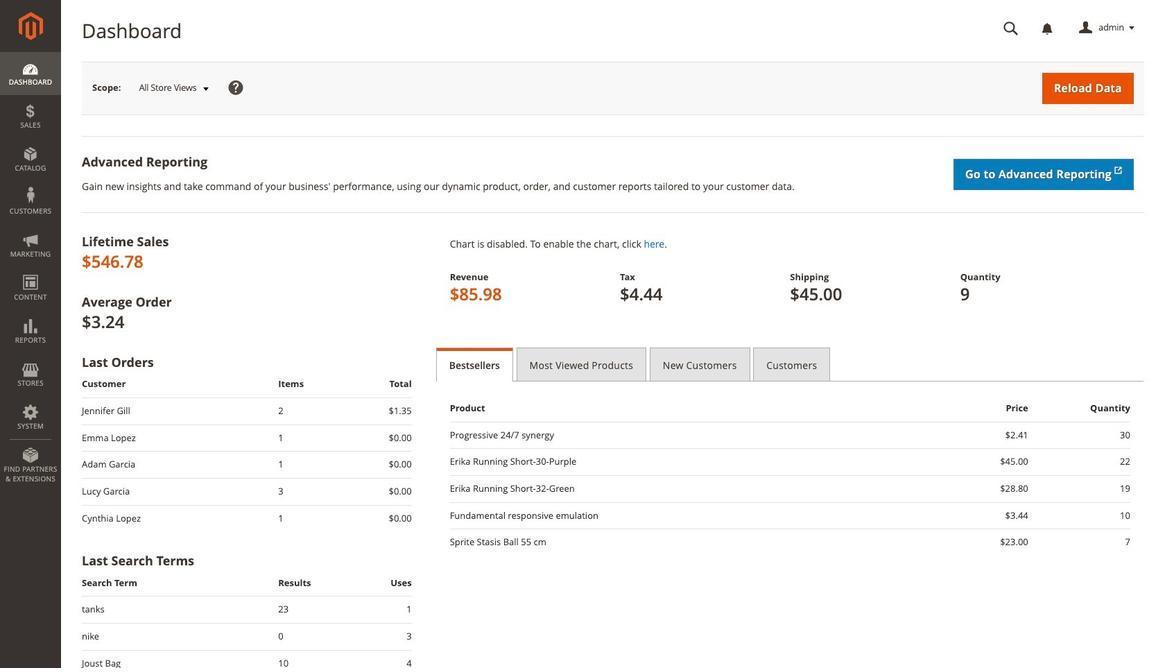 Task type: locate. For each thing, give the bounding box(es) containing it.
None text field
[[994, 16, 1029, 40]]

magento admin panel image
[[18, 12, 43, 40]]

tab list
[[436, 348, 1145, 382]]

menu bar
[[0, 52, 61, 491]]



